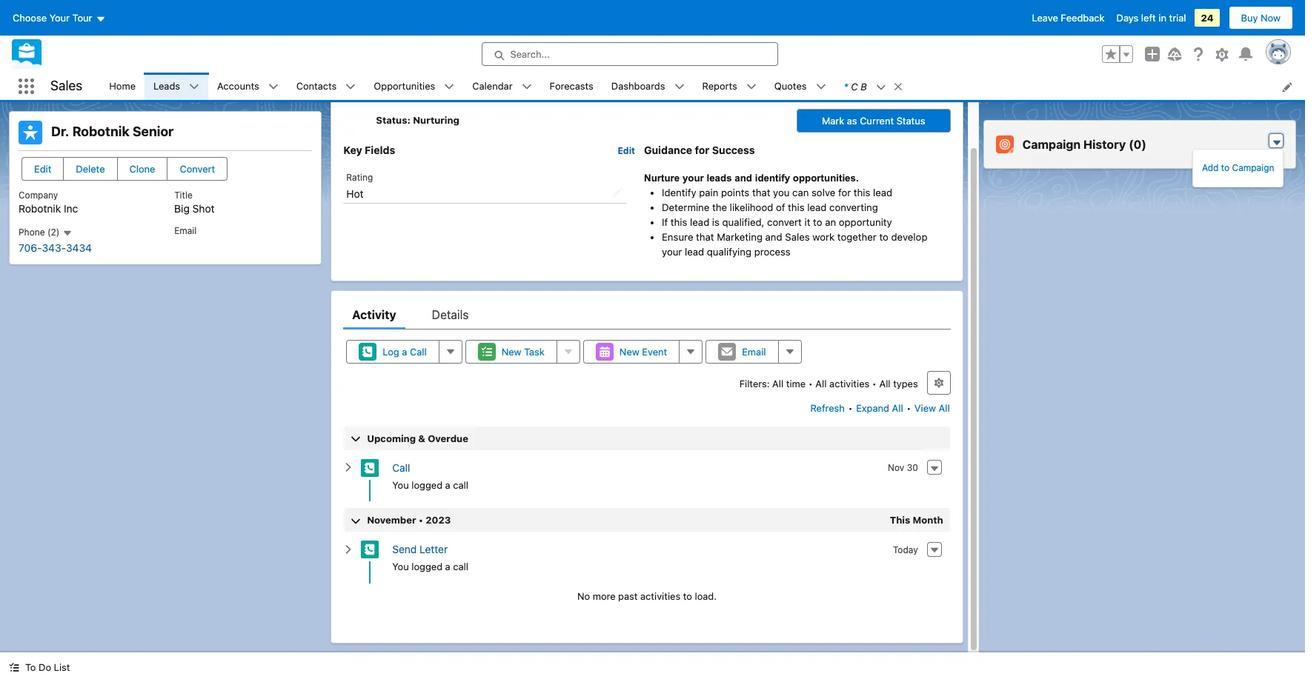 Task type: vqa. For each thing, say whether or not it's contained in the screenshot.
user to the bottom
no



Task type: locate. For each thing, give the bounding box(es) containing it.
view all link
[[914, 396, 951, 420]]

email button
[[706, 340, 779, 364]]

2 call from the top
[[453, 561, 469, 573]]

• left expand
[[848, 402, 853, 414]]

list
[[100, 73, 1305, 100]]

c
[[851, 80, 858, 92]]

1 vertical spatial email
[[742, 346, 766, 358]]

your down ensure
[[662, 246, 682, 258]]

1 vertical spatial for
[[838, 187, 851, 198]]

contacts link
[[287, 73, 346, 100]]

this up converting
[[854, 187, 871, 198]]

0 vertical spatial you
[[392, 479, 409, 491]]

nurture your leads and identify opportunities. identify pain points that you can solve for this lead determine the likelihood of this lead converting if this lead is qualified, convert it to an opportunity ensure that marketing and sales work together to develop your lead qualifying process
[[644, 173, 928, 258]]

0 horizontal spatial edit
[[34, 163, 51, 175]]

1 vertical spatial this
[[788, 201, 805, 213]]

calendar list item
[[464, 73, 541, 100]]

0 horizontal spatial robotnik
[[19, 202, 61, 215]]

2 new from the left
[[620, 346, 640, 358]]

log a call
[[383, 346, 427, 358]]

logged up 2023
[[412, 479, 443, 491]]

quotes
[[775, 80, 807, 92]]

1 vertical spatial edit
[[34, 163, 51, 175]]

for left success
[[695, 144, 710, 156]]

robotnik down the 'company'
[[19, 202, 61, 215]]

history
[[1084, 138, 1126, 151]]

0 horizontal spatial to
[[683, 591, 692, 603]]

0 horizontal spatial status
[[376, 114, 407, 126]]

home
[[109, 80, 136, 92]]

b
[[861, 80, 867, 92]]

706-343-3434
[[19, 241, 92, 254]]

• up expand
[[872, 378, 877, 390]]

status right current
[[897, 115, 926, 127]]

new left task at left bottom
[[502, 346, 522, 358]]

text default image right reports
[[746, 82, 757, 92]]

1 vertical spatial activities
[[640, 591, 681, 603]]

1 logged from the top
[[412, 479, 443, 491]]

activities inside status
[[640, 591, 681, 603]]

delete button
[[63, 157, 118, 181]]

activity link
[[352, 300, 396, 330]]

call down upcoming
[[392, 462, 410, 474]]

nov
[[888, 463, 905, 474]]

activities up refresh button
[[830, 378, 870, 390]]

dr. robotnik senior
[[51, 124, 174, 139]]

leads
[[153, 80, 180, 92]]

all left types
[[880, 378, 891, 390]]

1 vertical spatial sales
[[785, 231, 810, 243]]

to do list
[[25, 662, 70, 674]]

and up points
[[735, 173, 752, 184]]

this right 'if'
[[671, 216, 688, 228]]

to left load.
[[683, 591, 692, 603]]

together
[[838, 231, 877, 243]]

logged down 'letter'
[[412, 561, 443, 573]]

do
[[39, 662, 51, 674]]

to inside status
[[683, 591, 692, 603]]

text default image down search... on the left of page
[[522, 82, 532, 92]]

2 vertical spatial this
[[671, 216, 688, 228]]

to right it
[[813, 216, 823, 228]]

0 vertical spatial a
[[402, 346, 407, 358]]

sales up dr. on the left
[[50, 78, 82, 94]]

success
[[712, 144, 755, 156]]

0 vertical spatial call
[[453, 479, 469, 491]]

text default image inside dashboards list item
[[674, 82, 685, 92]]

1 you from the top
[[392, 479, 409, 491]]

opportunities list item
[[365, 73, 464, 100]]

1 vertical spatial you
[[392, 561, 409, 573]]

tab list
[[343, 300, 951, 330]]

2 horizontal spatial this
[[854, 187, 871, 198]]

campaign
[[1023, 138, 1081, 151]]

0 vertical spatial sales
[[50, 78, 82, 94]]

new inside "button"
[[620, 346, 640, 358]]

likelihood
[[730, 201, 773, 213]]

robotnik inside company robotnik inc
[[19, 202, 61, 215]]

that
[[752, 187, 771, 198], [696, 231, 714, 243]]

call
[[453, 479, 469, 491], [453, 561, 469, 573]]

text default image
[[268, 82, 279, 92], [444, 82, 455, 92], [674, 82, 685, 92], [746, 82, 757, 92], [816, 82, 826, 92], [876, 82, 886, 93], [343, 463, 354, 473]]

1 horizontal spatial email
[[742, 346, 766, 358]]

0 vertical spatial activities
[[830, 378, 870, 390]]

2 logged from the top
[[412, 561, 443, 573]]

a
[[402, 346, 407, 358], [445, 479, 451, 491], [445, 561, 451, 573]]

new left event at the bottom of the page
[[620, 346, 640, 358]]

log a call button
[[346, 340, 439, 364]]

convert
[[180, 163, 215, 175]]

rating
[[346, 172, 373, 183]]

of
[[776, 201, 785, 213]]

1 horizontal spatial sales
[[785, 231, 810, 243]]

2 horizontal spatial to
[[880, 231, 889, 243]]

0 horizontal spatial that
[[696, 231, 714, 243]]

activities right past
[[640, 591, 681, 603]]

0 vertical spatial your
[[683, 173, 704, 184]]

november  •  2023
[[367, 515, 451, 527]]

status inside mark as current status button
[[897, 115, 926, 127]]

1 vertical spatial your
[[662, 246, 682, 258]]

email up filters:
[[742, 346, 766, 358]]

you down send
[[392, 561, 409, 573]]

text default image up nurturing
[[444, 82, 455, 92]]

this down can
[[788, 201, 805, 213]]

robotnik
[[72, 124, 130, 139], [19, 202, 61, 215]]

text default image inside reports list item
[[746, 82, 757, 92]]

a up 2023
[[445, 479, 451, 491]]

text default image inside opportunities list item
[[444, 82, 455, 92]]

new inside button
[[502, 346, 522, 358]]

text default image right accounts
[[268, 82, 279, 92]]

left
[[1142, 12, 1156, 24]]

filters:
[[740, 378, 770, 390]]

view
[[915, 402, 936, 414]]

1 vertical spatial you logged a call
[[392, 561, 469, 573]]

nov 30
[[888, 463, 918, 474]]

0 horizontal spatial new
[[502, 346, 522, 358]]

• left 2023
[[419, 515, 423, 527]]

a down 'letter'
[[445, 561, 451, 573]]

2 vertical spatial a
[[445, 561, 451, 573]]

0 vertical spatial that
[[752, 187, 771, 198]]

0 horizontal spatial this
[[671, 216, 688, 228]]

title
[[174, 190, 193, 201]]

leads link
[[145, 73, 189, 100]]

•
[[809, 378, 813, 390], [872, 378, 877, 390], [848, 402, 853, 414], [907, 402, 911, 414], [419, 515, 423, 527]]

dashboards
[[611, 80, 665, 92]]

list item
[[835, 73, 910, 100]]

text default image for opportunities
[[444, 82, 455, 92]]

send letter link
[[392, 544, 448, 556]]

that up likelihood
[[752, 187, 771, 198]]

list item containing *
[[835, 73, 910, 100]]

lead left is
[[690, 216, 710, 228]]

reports link
[[694, 73, 746, 100]]

delete
[[76, 163, 105, 175]]

call right log
[[410, 346, 427, 358]]

identify
[[755, 173, 790, 184]]

you down call link
[[392, 479, 409, 491]]

edit left guidance
[[618, 145, 635, 156]]

group
[[1102, 45, 1134, 63]]

lead down ensure
[[685, 246, 704, 258]]

text default image right (2) at the left of the page
[[62, 228, 73, 239]]

text default image left *
[[816, 82, 826, 92]]

and up process
[[766, 231, 783, 243]]

1 horizontal spatial and
[[766, 231, 783, 243]]

0 vertical spatial this
[[854, 187, 871, 198]]

text default image left logged call image
[[343, 463, 354, 473]]

edit
[[618, 145, 635, 156], [34, 163, 51, 175]]

process
[[754, 246, 791, 258]]

this
[[854, 187, 871, 198], [788, 201, 805, 213], [671, 216, 688, 228]]

accounts
[[217, 80, 259, 92]]

lead
[[873, 187, 893, 198], [808, 201, 827, 213], [690, 216, 710, 228], [685, 246, 704, 258]]

that down is
[[696, 231, 714, 243]]

0 vertical spatial robotnik
[[72, 124, 130, 139]]

accounts link
[[208, 73, 268, 100]]

opportunity
[[839, 216, 892, 228]]

text default image inside quotes list item
[[816, 82, 826, 92]]

to
[[813, 216, 823, 228], [880, 231, 889, 243], [683, 591, 692, 603]]

text default image left reports link
[[674, 82, 685, 92]]

text default image inside accounts list item
[[268, 82, 279, 92]]

0 vertical spatial email
[[174, 225, 197, 237]]

1 vertical spatial robotnik
[[19, 202, 61, 215]]

1 vertical spatial logged
[[412, 561, 443, 573]]

you logged a call down 'letter'
[[392, 561, 469, 573]]

phone (2) button
[[19, 227, 73, 239]]

a right log
[[402, 346, 407, 358]]

your up identify
[[683, 173, 704, 184]]

lead image
[[19, 121, 42, 145]]

0 vertical spatial edit
[[618, 145, 635, 156]]

robotnik up delete
[[72, 124, 130, 139]]

text default image left to
[[9, 663, 19, 673]]

if
[[662, 216, 668, 228]]

1 horizontal spatial status
[[897, 115, 926, 127]]

0 vertical spatial to
[[813, 216, 823, 228]]

edit up the 'company'
[[34, 163, 51, 175]]

text default image
[[893, 81, 903, 92], [189, 82, 200, 92], [346, 82, 356, 92], [522, 82, 532, 92], [62, 228, 73, 239], [343, 545, 354, 555], [9, 663, 19, 673]]

determine
[[662, 201, 710, 213]]

1 horizontal spatial robotnik
[[72, 124, 130, 139]]

new event
[[620, 346, 667, 358]]

2 vertical spatial to
[[683, 591, 692, 603]]

1 vertical spatial call
[[453, 561, 469, 573]]

1 vertical spatial that
[[696, 231, 714, 243]]

• right time
[[809, 378, 813, 390]]

call link
[[392, 462, 410, 474]]

choose your tour
[[13, 12, 92, 24]]

text default image for accounts
[[268, 82, 279, 92]]

dr.
[[51, 124, 69, 139]]

• left view at the bottom
[[907, 402, 911, 414]]

tab list containing activity
[[343, 300, 951, 330]]

all right time
[[816, 378, 827, 390]]

status : nurturing
[[376, 114, 460, 126]]

email inside email 'button'
[[742, 346, 766, 358]]

0 horizontal spatial and
[[735, 173, 752, 184]]

343-
[[42, 241, 66, 254]]

key
[[343, 144, 362, 156]]

trial
[[1169, 12, 1186, 24]]

0 vertical spatial you logged a call
[[392, 479, 469, 491]]

text default image right contacts
[[346, 82, 356, 92]]

1 call from the top
[[453, 479, 469, 491]]

send letter
[[392, 544, 448, 556]]

you
[[392, 479, 409, 491], [392, 561, 409, 573]]

contacts list item
[[287, 73, 365, 100]]

status up "fields"
[[376, 114, 407, 126]]

no more past activities to load.
[[577, 591, 717, 603]]

buy now
[[1241, 12, 1281, 24]]

1 horizontal spatial for
[[838, 187, 851, 198]]

upcoming
[[367, 433, 416, 445]]

activities
[[830, 378, 870, 390], [640, 591, 681, 603]]

email down big
[[174, 225, 197, 237]]

0 horizontal spatial sales
[[50, 78, 82, 94]]

opportunities
[[374, 80, 435, 92]]

24
[[1201, 12, 1214, 24]]

2023
[[426, 515, 451, 527]]

text default image inside 'phone (2)' popup button
[[62, 228, 73, 239]]

converting
[[830, 201, 878, 213]]

to down opportunity
[[880, 231, 889, 243]]

0 vertical spatial logged
[[412, 479, 443, 491]]

refresh • expand all • view all
[[811, 402, 950, 414]]

for up converting
[[838, 187, 851, 198]]

1 vertical spatial and
[[766, 231, 783, 243]]

marketing
[[717, 231, 763, 243]]

0 vertical spatial for
[[695, 144, 710, 156]]

0 vertical spatial call
[[410, 346, 427, 358]]

log
[[383, 346, 399, 358]]

text default image right leads
[[189, 82, 200, 92]]

text default image right "b"
[[893, 81, 903, 92]]

you logged a call down call link
[[392, 479, 469, 491]]

1 horizontal spatial new
[[620, 346, 640, 358]]

an
[[825, 216, 836, 228]]

0 horizontal spatial activities
[[640, 591, 681, 603]]

1 new from the left
[[502, 346, 522, 358]]

sales
[[50, 78, 82, 94], [785, 231, 810, 243]]

text default image for reports
[[746, 82, 757, 92]]

sales down it
[[785, 231, 810, 243]]



Task type: describe. For each thing, give the bounding box(es) containing it.
convert
[[767, 216, 802, 228]]

a inside log a call button
[[402, 346, 407, 358]]

filters: all time • all activities • all types
[[740, 378, 918, 390]]

work
[[813, 231, 835, 243]]

in
[[1159, 12, 1167, 24]]

search...
[[510, 48, 550, 60]]

event
[[642, 346, 667, 358]]

1 vertical spatial call
[[392, 462, 410, 474]]

forecasts link
[[541, 73, 603, 100]]

for inside nurture your leads and identify opportunities. identify pain points that you can solve for this lead determine the likelihood of this lead converting if this lead is qualified, convert it to an opportunity ensure that marketing and sales work together to develop your lead qualifying process
[[838, 187, 851, 198]]

the
[[712, 201, 727, 213]]

opportunities.
[[793, 173, 859, 184]]

buy
[[1241, 12, 1258, 24]]

1 horizontal spatial to
[[813, 216, 823, 228]]

new task button
[[465, 340, 557, 364]]

edit link
[[618, 145, 635, 156]]

upcoming & overdue button
[[344, 427, 950, 450]]

1 you logged a call from the top
[[392, 479, 469, 491]]

new for new task
[[502, 346, 522, 358]]

it
[[805, 216, 811, 228]]

leave feedback
[[1032, 12, 1105, 24]]

opportunities link
[[365, 73, 444, 100]]

text default image for dashboards
[[674, 82, 685, 92]]

accounts list item
[[208, 73, 287, 100]]

30
[[907, 463, 918, 474]]

reports list item
[[694, 73, 766, 100]]

all right view at the bottom
[[939, 402, 950, 414]]

new for new event
[[620, 346, 640, 358]]

fields
[[365, 144, 395, 156]]

is
[[712, 216, 720, 228]]

mark as current status
[[822, 115, 926, 127]]

past
[[618, 591, 638, 603]]

shot
[[192, 202, 215, 215]]

new event button
[[583, 340, 680, 364]]

logged call image
[[361, 460, 379, 477]]

3434
[[66, 241, 92, 254]]

(0)
[[1129, 138, 1147, 151]]

dashboards list item
[[603, 73, 694, 100]]

leads
[[707, 173, 732, 184]]

solve
[[812, 187, 836, 198]]

as
[[847, 115, 857, 127]]

details
[[432, 308, 469, 321]]

activity
[[352, 308, 396, 321]]

search... button
[[481, 42, 778, 66]]

points
[[721, 187, 750, 198]]

&
[[418, 433, 425, 445]]

feedback
[[1061, 12, 1105, 24]]

call inside log a call button
[[410, 346, 427, 358]]

0 horizontal spatial email
[[174, 225, 197, 237]]

mark
[[822, 115, 845, 127]]

this
[[890, 515, 911, 527]]

*
[[844, 80, 848, 92]]

senior
[[133, 124, 174, 139]]

leads list item
[[145, 73, 208, 100]]

clone
[[129, 163, 155, 175]]

robotnik for dr.
[[72, 124, 130, 139]]

no
[[577, 591, 590, 603]]

text default image left logged call icon
[[343, 545, 354, 555]]

current
[[860, 115, 894, 127]]

title big shot
[[174, 190, 215, 215]]

text default image for quotes
[[816, 82, 826, 92]]

choose your tour button
[[12, 6, 106, 30]]

all left time
[[773, 378, 784, 390]]

home link
[[100, 73, 145, 100]]

buy now button
[[1229, 6, 1294, 30]]

quotes list item
[[766, 73, 835, 100]]

ensure
[[662, 231, 693, 243]]

sales inside nurture your leads and identify opportunities. identify pain points that you can solve for this lead determine the likelihood of this lead converting if this lead is qualified, convert it to an opportunity ensure that marketing and sales work together to develop your lead qualifying process
[[785, 231, 810, 243]]

edit inside 'edit' button
[[34, 163, 51, 175]]

upcoming & overdue
[[367, 433, 468, 445]]

calendar
[[472, 80, 513, 92]]

refresh
[[811, 402, 845, 414]]

1 horizontal spatial this
[[788, 201, 805, 213]]

your
[[49, 12, 70, 24]]

all right expand
[[892, 402, 903, 414]]

1 horizontal spatial activities
[[830, 378, 870, 390]]

phone (2)
[[19, 227, 62, 238]]

days
[[1117, 12, 1139, 24]]

0 horizontal spatial for
[[695, 144, 710, 156]]

text default image inside contacts list item
[[346, 82, 356, 92]]

706-343-3434 link
[[19, 241, 92, 254]]

706-
[[19, 241, 42, 254]]

text default image inside calendar list item
[[522, 82, 532, 92]]

now
[[1261, 12, 1281, 24]]

phone
[[19, 227, 45, 238]]

qualified,
[[723, 216, 765, 228]]

* c b
[[844, 80, 867, 92]]

forecasts
[[550, 80, 594, 92]]

lead down solve
[[808, 201, 827, 213]]

qualifying
[[707, 246, 752, 258]]

lead up converting
[[873, 187, 893, 198]]

1 horizontal spatial edit
[[618, 145, 635, 156]]

clone button
[[117, 157, 168, 181]]

text default image inside leads list item
[[189, 82, 200, 92]]

2 you from the top
[[392, 561, 409, 573]]

edit button
[[21, 157, 64, 181]]

text default image right "b"
[[876, 82, 886, 93]]

no more past activities to load. status
[[343, 590, 951, 604]]

logged call image
[[361, 542, 379, 559]]

guidance
[[644, 144, 692, 156]]

0 vertical spatial and
[[735, 173, 752, 184]]

inc
[[64, 202, 78, 215]]

hot
[[346, 188, 364, 200]]

list containing home
[[100, 73, 1305, 100]]

refresh button
[[810, 396, 846, 420]]

1 vertical spatial a
[[445, 479, 451, 491]]

text default image inside to do list 'button'
[[9, 663, 19, 673]]

load.
[[695, 591, 717, 603]]

2 you logged a call from the top
[[392, 561, 469, 573]]

expand
[[856, 402, 890, 414]]

to
[[25, 662, 36, 674]]

contacts
[[296, 80, 337, 92]]

robotnik for company
[[19, 202, 61, 215]]

guidance for success
[[644, 144, 755, 156]]

1 vertical spatial to
[[880, 231, 889, 243]]

text default image inside list item
[[893, 81, 903, 92]]

today
[[893, 545, 918, 556]]

:
[[407, 114, 411, 126]]

leave
[[1032, 12, 1058, 24]]

1 horizontal spatial that
[[752, 187, 771, 198]]



